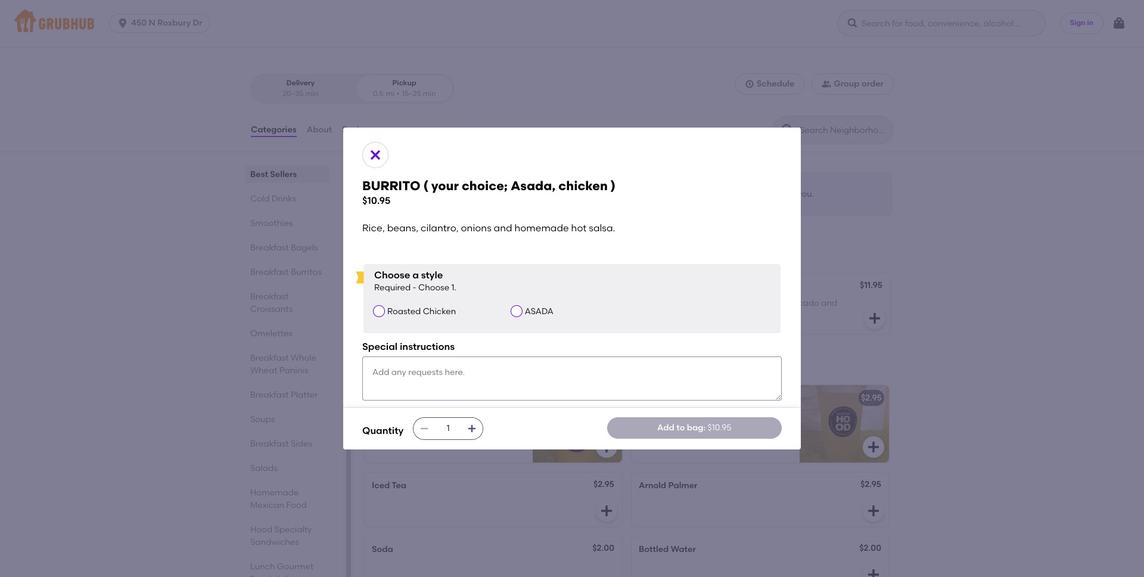 Task type: vqa. For each thing, say whether or not it's contained in the screenshot.
Gift cards
no



Task type: describe. For each thing, give the bounding box(es) containing it.
order for group order
[[862, 79, 884, 89]]

-
[[413, 283, 417, 293]]

$2.00 for bottled water
[[860, 543, 882, 553]]

ratings)
[[294, 36, 325, 46]]

n
[[149, 18, 155, 28]]

1 vertical spatial homemade
[[503, 298, 551, 308]]

2 vertical spatial order
[[748, 189, 770, 199]]

breakfast for breakfast platter
[[250, 390, 289, 400]]

lemonade image
[[800, 385, 890, 463]]

breakfast sides
[[250, 439, 312, 449]]

15–25
[[402, 89, 421, 98]]

•
[[397, 89, 400, 98]]

chicken for burrito ( your choice; asada, chicken )
[[498, 281, 530, 292]]

sign in
[[1071, 19, 1094, 27]]

arnold palmer
[[639, 480, 698, 491]]

orange juice image
[[533, 385, 622, 463]]

burrito for burrito ( your choice; asada, chicken )
[[371, 281, 408, 292]]

1 vertical spatial beans,
[[392, 298, 420, 308]]

mexican
[[250, 500, 284, 510]]

store
[[669, 189, 689, 199]]

best
[[250, 169, 268, 179]]

required
[[374, 283, 411, 293]]

$2.00 for soda
[[593, 543, 615, 553]]

choice; for burrito ( your choice; asada, chicken )
[[435, 281, 465, 292]]

schedule
[[757, 79, 795, 89]]

group order
[[834, 79, 884, 89]]

svg image inside schedule button
[[745, 79, 755, 89]]

soda
[[372, 544, 393, 554]]

1 horizontal spatial to
[[788, 189, 796, 199]]

1 vertical spatial drinks
[[396, 357, 435, 372]]

bottled water
[[639, 544, 696, 554]]

bottled
[[639, 544, 669, 554]]

1 vertical spatial rice,
[[371, 298, 390, 308]]

delivery
[[287, 79, 315, 87]]

chicken
[[423, 306, 456, 316]]

herb mayo, turkey, tomato, sprouts, avocado and mixed greens.
[[638, 298, 838, 320]]

tea
[[392, 480, 407, 491]]

pickup 0.5 mi • 15–25 min
[[373, 79, 436, 98]]

breakfast for breakfast bagels
[[250, 243, 289, 253]]

categories button
[[250, 109, 297, 151]]

0 vertical spatial cilantro,
[[421, 223, 459, 234]]

your for burrito ( your choice; asada, chicken ) $10.95
[[432, 178, 459, 193]]

Special instructions text field
[[363, 356, 782, 401]]

1 vertical spatial onions
[[457, 298, 483, 308]]

reviews button
[[342, 109, 376, 151]]

choose a style required - choose 1.
[[374, 269, 457, 293]]

choose for a
[[374, 269, 410, 281]]

sellers
[[270, 169, 297, 179]]

and down burrito ( your choice; asada, chicken )
[[485, 298, 501, 308]]

burrito ( your choice; asada, chicken )
[[371, 281, 535, 292]]

water
[[671, 544, 696, 554]]

homemade mexican food
[[250, 488, 307, 510]]

burritos
[[291, 267, 322, 277]]

dr
[[193, 18, 202, 28]]

wheat
[[250, 366, 278, 376]]

best sellers
[[250, 169, 297, 179]]

) for burrito ( your choice; asada, chicken )
[[532, 281, 535, 292]]

breakfast bagels
[[250, 243, 318, 253]]

asada, for burrito ( your choice; asada, chicken )
[[467, 281, 496, 292]]

turkey,
[[687, 298, 713, 308]]

a
[[413, 269, 419, 281]]

greens.
[[665, 310, 694, 320]]

1.
[[452, 283, 457, 293]]

sides
[[291, 439, 312, 449]]

at
[[585, 189, 594, 199]]

1 horizontal spatial $10.95
[[708, 423, 732, 433]]

people icon image
[[822, 79, 832, 89]]

grubhub
[[431, 254, 467, 264]]

and inside herb mayo, turkey, tomato, sprouts, avocado and mixed greens.
[[822, 298, 838, 308]]

group
[[834, 79, 860, 89]]

instructions
[[400, 341, 455, 352]]

90
[[332, 36, 343, 46]]

0 vertical spatial cold
[[250, 194, 270, 204]]

( for burrito ( your choice; asada, chicken )
[[410, 281, 414, 292]]

sprouts,
[[750, 298, 782, 308]]

breakfast for breakfast burritos
[[250, 267, 289, 277]]

on
[[418, 254, 429, 264]]

roasted
[[388, 306, 421, 316]]

mi
[[386, 89, 395, 98]]

hood specialty sandwiches
[[250, 525, 312, 547]]

mayo,
[[660, 298, 685, 308]]

0.5
[[373, 89, 384, 98]]

asada, for burrito ( your choice; asada, chicken ) $10.95
[[511, 178, 556, 193]]

Search Neighborhood Cafe search field
[[799, 125, 890, 136]]

out
[[772, 189, 786, 199]]

$2.95 for arnold palmer
[[861, 479, 882, 489]]

paninis
[[280, 366, 308, 376]]

1 vertical spatial rice, beans, cilantro, onions and homemade hot salsa.
[[371, 298, 591, 308]]

1 horizontal spatial hot
[[572, 223, 587, 234]]

option group containing delivery 20–35 min
[[250, 74, 455, 104]]

450
[[131, 18, 147, 28]]

choice; for burrito ( your choice; asada, chicken ) $10.95
[[462, 178, 508, 193]]

you.
[[798, 189, 815, 199]]

1 vertical spatial salsa.
[[568, 298, 591, 308]]

breakfast for breakfast croissants
[[250, 292, 289, 302]]

delivery 20–35 min
[[283, 79, 319, 98]]

curbside
[[377, 188, 420, 199]]

categories
[[251, 125, 297, 135]]

on time delivery
[[419, 37, 475, 45]]

food
[[286, 500, 307, 510]]

special
[[363, 341, 398, 352]]

$11.95
[[860, 280, 883, 290]]

checkout
[[596, 189, 634, 199]]

lunch gourmet sandwiches
[[250, 562, 314, 577]]

about
[[307, 125, 332, 135]]



Task type: locate. For each thing, give the bounding box(es) containing it.
0 vertical spatial onions
[[461, 223, 492, 234]]

rice, beans, cilantro, onions and homemade hot salsa. down burrito ( your choice; asada, chicken ) $10.95
[[363, 223, 616, 234]]

0 horizontal spatial (
[[410, 281, 414, 292]]

bagels
[[291, 243, 318, 253]]

) for burrito ( your choice; asada, chicken ) $10.95
[[611, 178, 616, 193]]

to right add
[[677, 423, 685, 433]]

1 horizontal spatial (
[[424, 178, 429, 193]]

3 breakfast from the top
[[250, 292, 289, 302]]

drinks down sellers
[[272, 194, 296, 204]]

burrito
[[363, 178, 421, 193], [371, 281, 408, 292]]

min inside delivery 20–35 min
[[306, 89, 319, 98]]

cold down the special
[[363, 357, 393, 372]]

1 horizontal spatial $2.00
[[860, 543, 882, 553]]

svg image
[[117, 17, 129, 29], [847, 17, 859, 29], [745, 79, 755, 89], [420, 424, 429, 434], [600, 440, 614, 454], [867, 567, 881, 577]]

salsa. down checkout
[[589, 223, 616, 234]]

2 $2.00 from the left
[[860, 543, 882, 553]]

asada,
[[511, 178, 556, 193], [467, 281, 496, 292]]

breakfast down the smoothies
[[250, 243, 289, 253]]

burrito ( your choice; asada, chicken ) $10.95
[[363, 178, 616, 206]]

1 horizontal spatial choose
[[418, 283, 450, 293]]

1 min from the left
[[306, 89, 319, 98]]

1 vertical spatial )
[[532, 281, 535, 292]]

1 horizontal spatial cold
[[363, 357, 393, 372]]

omelettes
[[250, 329, 293, 339]]

4 breakfast from the top
[[250, 353, 289, 363]]

4.3
[[262, 36, 274, 46]]

orange
[[372, 393, 403, 403]]

and
[[636, 189, 652, 199], [494, 223, 513, 234], [485, 298, 501, 308], [822, 298, 838, 308]]

0 vertical spatial beans,
[[387, 223, 419, 234]]

breakfast for breakfast sides
[[250, 439, 289, 449]]

20–35
[[283, 89, 304, 98]]

1 horizontal spatial order
[[748, 189, 770, 199]]

beans, down -
[[392, 298, 420, 308]]

$2.95 for iced tea
[[594, 479, 615, 489]]

) inside burrito ( your choice; asada, chicken ) $10.95
[[611, 178, 616, 193]]

1 horizontal spatial drinks
[[396, 357, 435, 372]]

correct
[[504, 37, 531, 45]]

cold down best
[[250, 194, 270, 204]]

bag:
[[687, 423, 706, 433]]

chicken for burrito ( your choice; asada, chicken ) $10.95
[[559, 178, 608, 193]]

breakfast down wheat
[[250, 390, 289, 400]]

min inside the pickup 0.5 mi • 15–25 min
[[423, 89, 436, 98]]

burrito inside burrito ( your choice; asada, chicken ) $10.95
[[363, 178, 421, 193]]

min right '15–25'
[[423, 89, 436, 98]]

lunch
[[250, 562, 275, 572]]

breakfast whole wheat paninis
[[250, 353, 317, 376]]

1 horizontal spatial asada,
[[511, 178, 556, 193]]

0 horizontal spatial $10.95
[[363, 195, 391, 206]]

to
[[788, 189, 796, 199], [677, 423, 685, 433]]

0 vertical spatial sandwiches
[[250, 537, 299, 547]]

roasted chicken
[[388, 306, 456, 316]]

specialty
[[275, 525, 312, 535]]

onions
[[461, 223, 492, 234], [457, 298, 483, 308]]

choose
[[508, 189, 539, 199], [374, 269, 410, 281], [418, 283, 450, 293]]

pickup
[[393, 79, 417, 87]]

2 sandwiches from the top
[[250, 574, 299, 577]]

0 vertical spatial drinks
[[272, 194, 296, 204]]

beans, up ordered at left
[[387, 223, 419, 234]]

breakfast inside breakfast whole wheat paninis
[[250, 353, 289, 363]]

0 vertical spatial order
[[533, 37, 552, 45]]

cilantro, down 1.
[[422, 298, 455, 308]]

your for burrito ( your choice; asada, chicken )
[[416, 281, 433, 292]]

1 vertical spatial order
[[862, 79, 884, 89]]

breakfast inside breakfast croissants
[[250, 292, 289, 302]]

1 vertical spatial choice;
[[435, 281, 465, 292]]

rice, down required
[[371, 298, 390, 308]]

0 horizontal spatial min
[[306, 89, 319, 98]]

0 horizontal spatial to
[[677, 423, 685, 433]]

(
[[424, 178, 429, 193], [410, 281, 414, 292]]

cold drinks down special instructions
[[363, 357, 435, 372]]

( inside burrito ( your choice; asada, chicken ) $10.95
[[424, 178, 429, 193]]

burrito left -
[[371, 281, 408, 292]]

main navigation navigation
[[0, 0, 1145, 47]]

reviews
[[342, 125, 375, 135]]

0 horizontal spatial cold drinks
[[250, 194, 296, 204]]

choose up required
[[374, 269, 410, 281]]

schedule button
[[735, 74, 805, 95]]

star icon image
[[250, 35, 262, 47]]

group order button
[[812, 74, 894, 95]]

$2.95
[[862, 393, 882, 403], [594, 479, 615, 489], [861, 479, 882, 489]]

rice, up most
[[363, 223, 385, 234]]

breakfast down breakfast bagels
[[250, 267, 289, 277]]

style
[[421, 269, 443, 281]]

svg image inside main navigation navigation
[[1113, 16, 1127, 30]]

asada, inside burrito ( your choice; asada, chicken ) $10.95
[[511, 178, 556, 193]]

min down delivery
[[306, 89, 319, 98]]

$10.95 inside burrito ( your choice; asada, chicken ) $10.95
[[363, 195, 391, 206]]

1 vertical spatial cilantro,
[[422, 298, 455, 308]]

asada, left option
[[511, 178, 556, 193]]

0 horizontal spatial hot
[[553, 298, 566, 308]]

ordered
[[384, 254, 416, 264]]

to right out
[[788, 189, 796, 199]]

1 vertical spatial $10.95
[[708, 423, 732, 433]]

1 vertical spatial chicken
[[498, 281, 530, 292]]

breakfast burritos
[[250, 267, 322, 277]]

1 vertical spatial choose
[[374, 269, 410, 281]]

pickup
[[422, 188, 454, 199]]

correct order
[[504, 37, 552, 45]]

choice; inside burrito ( your choice; asada, chicken ) $10.95
[[462, 178, 508, 193]]

mixed
[[638, 310, 663, 320]]

choice;
[[462, 178, 508, 193], [435, 281, 465, 292]]

quantity
[[363, 425, 404, 436]]

0 horizontal spatial choose
[[374, 269, 410, 281]]

search icon image
[[781, 123, 795, 137]]

order left out
[[748, 189, 770, 199]]

option group
[[250, 74, 455, 104]]

the
[[654, 189, 667, 199]]

add to bag: $10.95
[[658, 423, 732, 433]]

burrito for burrito ( your choice; asada, chicken ) $10.95
[[363, 178, 421, 193]]

most
[[363, 254, 382, 264]]

breakfast for breakfast whole wheat paninis
[[250, 353, 289, 363]]

( for burrito ( your choice; asada, chicken ) $10.95
[[424, 178, 429, 193]]

and right avocado
[[822, 298, 838, 308]]

chicken right this
[[559, 178, 608, 193]]

sandwiches for lunch
[[250, 574, 299, 577]]

breakfast up "salads"
[[250, 439, 289, 449]]

your right bring
[[729, 189, 747, 199]]

450 n roxbury dr
[[131, 18, 202, 28]]

choose down style
[[418, 283, 450, 293]]

delivery
[[449, 37, 475, 45]]

sandwiches down the hood
[[250, 537, 299, 547]]

svg image inside 450 n roxbury dr button
[[117, 17, 129, 29]]

sign in button
[[1061, 13, 1104, 34]]

order inside button
[[862, 79, 884, 89]]

choose left this
[[508, 189, 539, 199]]

soups
[[250, 414, 275, 425]]

your down style
[[416, 281, 433, 292]]

salsa.
[[589, 223, 616, 234], [568, 298, 591, 308]]

$10.95 right bag:
[[708, 423, 732, 433]]

avocado
[[784, 298, 820, 308]]

0 horizontal spatial cold
[[250, 194, 270, 204]]

salsa. right asada
[[568, 298, 591, 308]]

sandwiches down lunch
[[250, 574, 299, 577]]

burrito left 'pickup'
[[363, 178, 421, 193]]

choose for this
[[508, 189, 539, 199]]

1 horizontal spatial min
[[423, 89, 436, 98]]

0 vertical spatial rice,
[[363, 223, 385, 234]]

homemade
[[250, 488, 299, 498]]

1 vertical spatial to
[[677, 423, 685, 433]]

iced tea
[[372, 480, 407, 491]]

1 vertical spatial cold
[[363, 357, 393, 372]]

cold drinks down best sellers
[[250, 194, 296, 204]]

1 $2.00 from the left
[[593, 543, 615, 553]]

1 vertical spatial cold drinks
[[363, 357, 435, 372]]

sign
[[1071, 19, 1086, 27]]

order for correct order
[[533, 37, 552, 45]]

your inside burrito ( your choice; asada, chicken ) $10.95
[[432, 178, 459, 193]]

breakfast croissants
[[250, 292, 293, 314]]

0 vertical spatial cold drinks
[[250, 194, 296, 204]]

$3.95
[[594, 393, 615, 403]]

order right group
[[862, 79, 884, 89]]

asada, right 1.
[[467, 281, 496, 292]]

chicken inside burrito ( your choice; asada, chicken ) $10.95
[[559, 178, 608, 193]]

0 vertical spatial hot
[[572, 223, 587, 234]]

$10.95 up most
[[363, 195, 391, 206]]

breakfast up wheat
[[250, 353, 289, 363]]

0 vertical spatial to
[[788, 189, 796, 199]]

choice; right 'pickup'
[[462, 178, 508, 193]]

beans,
[[387, 223, 419, 234], [392, 298, 420, 308]]

tomato,
[[715, 298, 748, 308]]

0 horizontal spatial asada,
[[467, 281, 496, 292]]

2 min from the left
[[423, 89, 436, 98]]

sandwiches for hood
[[250, 537, 299, 547]]

2 horizontal spatial order
[[862, 79, 884, 89]]

0 vertical spatial choose
[[508, 189, 539, 199]]

and down burrito ( your choice; asada, chicken ) $10.95
[[494, 223, 513, 234]]

1 horizontal spatial )
[[611, 178, 616, 193]]

choice; down style
[[435, 281, 465, 292]]

0 vertical spatial choice;
[[462, 178, 508, 193]]

2 breakfast from the top
[[250, 267, 289, 277]]

sandwiches inside lunch gourmet sandwiches
[[250, 574, 299, 577]]

option
[[557, 189, 583, 199]]

this
[[541, 189, 555, 199]]

1 horizontal spatial cold drinks
[[363, 357, 435, 372]]

97
[[485, 36, 494, 46]]

)
[[611, 178, 616, 193], [532, 281, 535, 292]]

0 vertical spatial )
[[611, 178, 616, 193]]

1 vertical spatial (
[[410, 281, 414, 292]]

0 vertical spatial salsa.
[[589, 223, 616, 234]]

1 vertical spatial hot
[[553, 298, 566, 308]]

) up asada
[[532, 281, 535, 292]]

order right the correct
[[533, 37, 552, 45]]

1 vertical spatial asada,
[[467, 281, 496, 292]]

onions down available
[[461, 223, 492, 234]]

0 horizontal spatial chicken
[[498, 281, 530, 292]]

1 horizontal spatial chicken
[[559, 178, 608, 193]]

0 horizontal spatial )
[[532, 281, 535, 292]]

Input item quantity number field
[[435, 418, 462, 439]]

0 vertical spatial burrito
[[363, 178, 421, 193]]

cilantro, up grubhub
[[421, 223, 459, 234]]

in
[[1088, 19, 1094, 27]]

choose this option at checkout and the store will bring your order out to you.
[[508, 189, 815, 199]]

most ordered on grubhub
[[363, 254, 467, 264]]

( down a at the left of the page
[[410, 281, 414, 292]]

1 vertical spatial burrito
[[371, 281, 408, 292]]

0 horizontal spatial $2.00
[[593, 543, 615, 553]]

5 breakfast from the top
[[250, 390, 289, 400]]

good
[[353, 37, 372, 45]]

) right 'at'
[[611, 178, 616, 193]]

(138 ratings)
[[276, 36, 325, 46]]

curbside pickup available
[[377, 188, 501, 199]]

1 breakfast from the top
[[250, 243, 289, 253]]

0 horizontal spatial order
[[533, 37, 552, 45]]

roxbury
[[157, 18, 191, 28]]

drinks down special instructions
[[396, 357, 435, 372]]

rice, beans, cilantro, onions and homemade hot salsa. down 1.
[[371, 298, 591, 308]]

6 breakfast from the top
[[250, 439, 289, 449]]

0 vertical spatial $10.95
[[363, 195, 391, 206]]

2 vertical spatial choose
[[418, 283, 450, 293]]

0 vertical spatial (
[[424, 178, 429, 193]]

1 vertical spatial sandwiches
[[250, 574, 299, 577]]

0 vertical spatial asada,
[[511, 178, 556, 193]]

homemade
[[515, 223, 569, 234], [503, 298, 551, 308]]

0 vertical spatial chicken
[[559, 178, 608, 193]]

(138
[[276, 36, 292, 46]]

smoothies
[[250, 218, 293, 228]]

0 vertical spatial rice, beans, cilantro, onions and homemade hot salsa.
[[363, 223, 616, 234]]

1 sandwiches from the top
[[250, 537, 299, 547]]

your right curbside
[[432, 178, 459, 193]]

herb
[[638, 298, 658, 308]]

bring
[[706, 189, 727, 199]]

and left the
[[636, 189, 652, 199]]

svg image
[[1113, 16, 1127, 30], [368, 148, 383, 162], [868, 311, 882, 325], [468, 424, 477, 434], [867, 440, 881, 454], [600, 504, 614, 518], [867, 504, 881, 518]]

orange juice
[[372, 393, 428, 403]]

about button
[[306, 109, 333, 151]]

chicken up asada
[[498, 281, 530, 292]]

2 horizontal spatial choose
[[508, 189, 539, 199]]

onions down 1.
[[457, 298, 483, 308]]

0 vertical spatial homemade
[[515, 223, 569, 234]]

cold drinks
[[250, 194, 296, 204], [363, 357, 435, 372]]

0 horizontal spatial drinks
[[272, 194, 296, 204]]

( right curbside
[[424, 178, 429, 193]]

asada
[[525, 306, 554, 316]]

$10.95
[[363, 195, 391, 206], [708, 423, 732, 433]]

breakfast up croissants
[[250, 292, 289, 302]]

sandwiches inside hood specialty sandwiches
[[250, 537, 299, 547]]

whole
[[291, 353, 317, 363]]

gourmet
[[277, 562, 314, 572]]

salads
[[250, 463, 278, 473]]

food
[[374, 37, 390, 45]]



